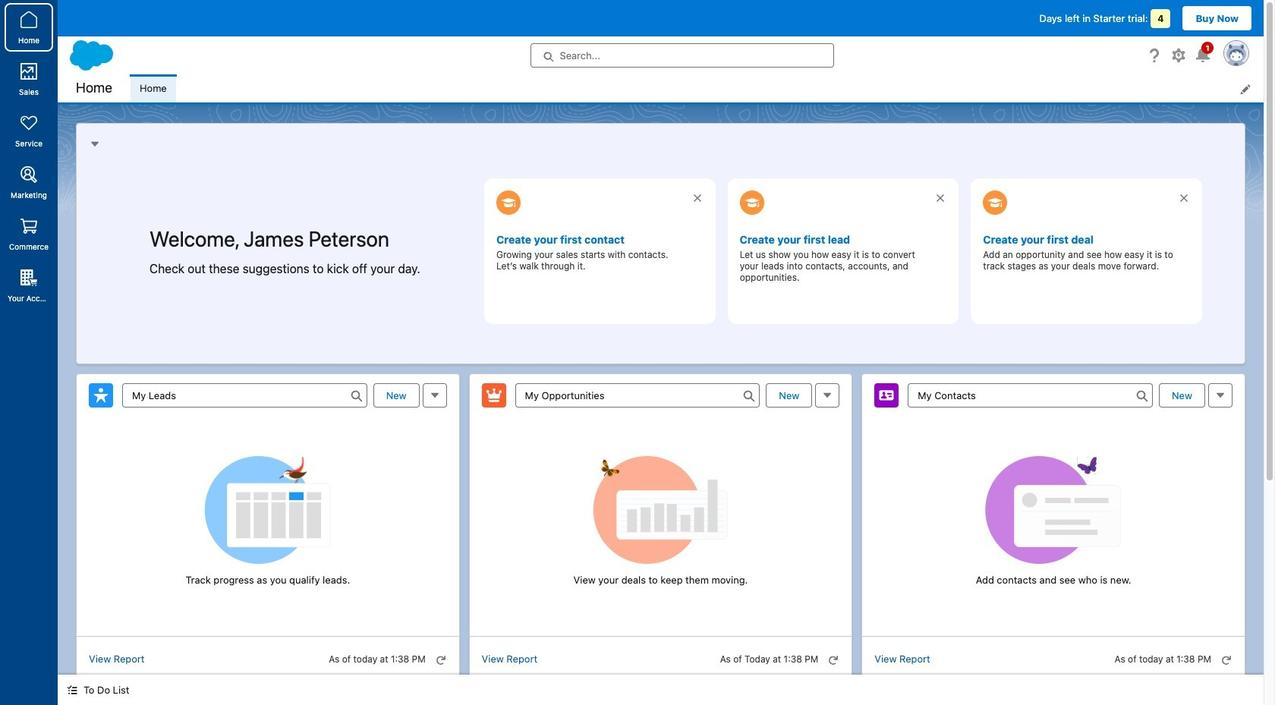 Task type: locate. For each thing, give the bounding box(es) containing it.
Select an Option text field
[[122, 383, 367, 407], [909, 383, 1154, 407]]

1 select an option text field from the left
[[122, 383, 367, 407]]

0 horizontal spatial select an option text field
[[122, 383, 367, 407]]

2 select an option text field from the left
[[909, 383, 1154, 407]]

text default image
[[67, 685, 77, 696]]

1 horizontal spatial select an option text field
[[909, 383, 1154, 407]]

list
[[131, 74, 1265, 103]]

Select an Option text field
[[515, 383, 761, 407]]



Task type: vqa. For each thing, say whether or not it's contained in the screenshot.
'Item Number' image
no



